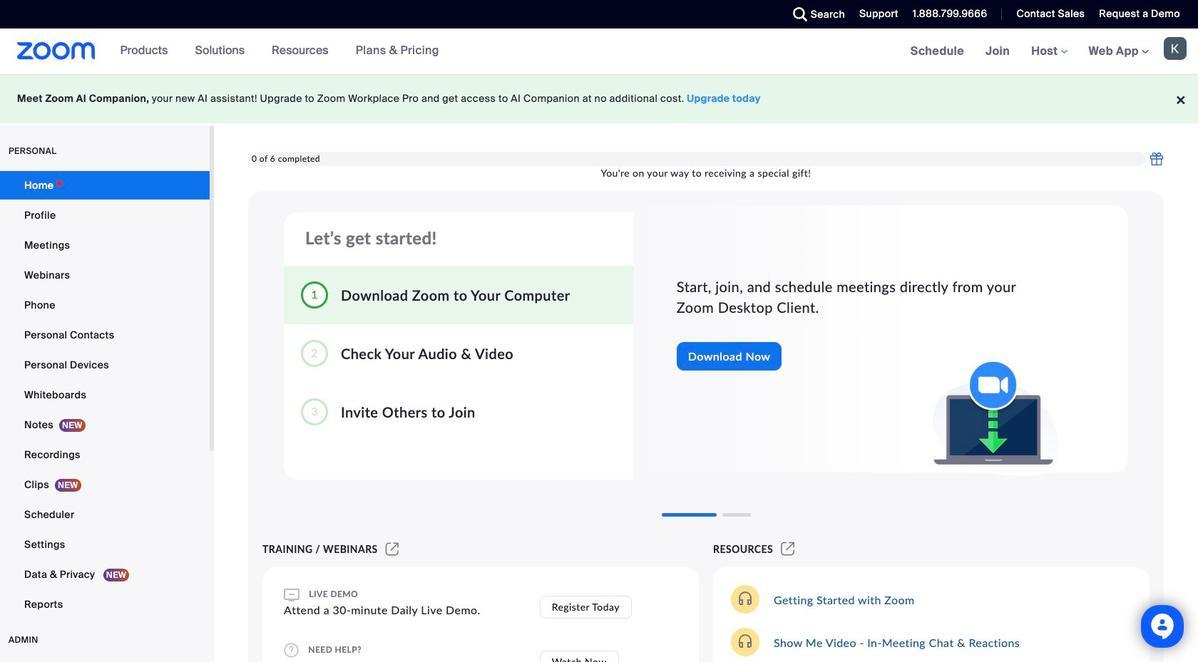 Task type: describe. For each thing, give the bounding box(es) containing it.
product information navigation
[[110, 29, 450, 74]]

profile picture image
[[1164, 37, 1187, 60]]

zoom logo image
[[17, 42, 95, 60]]



Task type: vqa. For each thing, say whether or not it's contained in the screenshot.
2nd window new icon from left
yes



Task type: locate. For each thing, give the bounding box(es) containing it.
2 window new image from the left
[[779, 544, 797, 556]]

1 horizontal spatial window new image
[[779, 544, 797, 556]]

0 horizontal spatial window new image
[[384, 544, 401, 556]]

window new image
[[384, 544, 401, 556], [779, 544, 797, 556]]

banner
[[0, 29, 1198, 75]]

1 window new image from the left
[[384, 544, 401, 556]]

meetings navigation
[[900, 29, 1198, 75]]

personal menu menu
[[0, 171, 210, 621]]

footer
[[0, 74, 1198, 123]]



